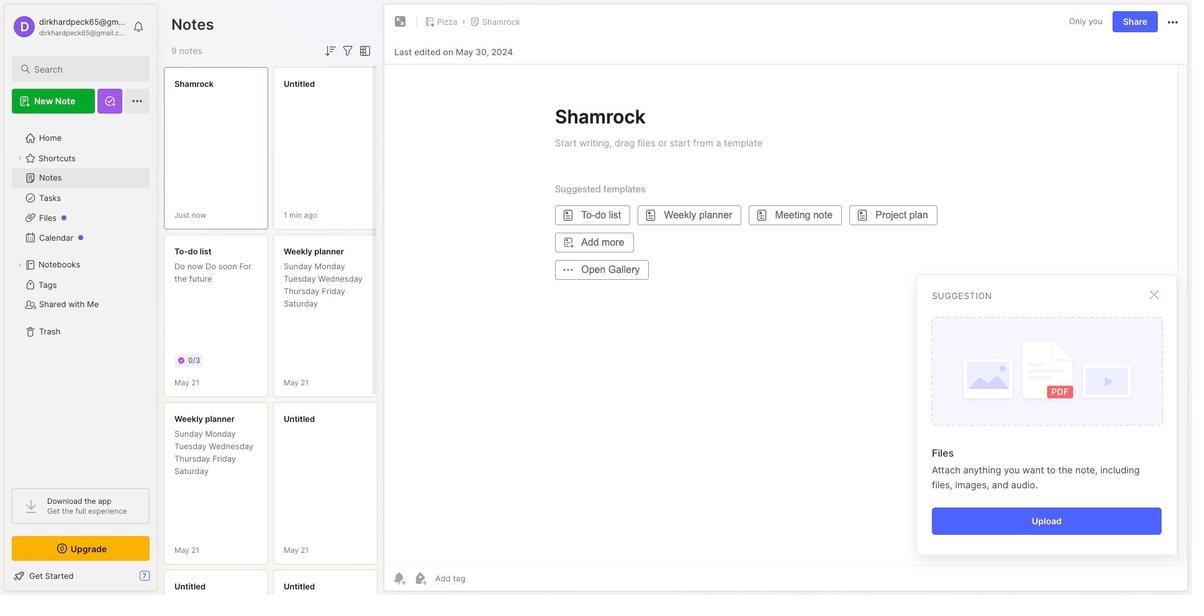 Task type: describe. For each thing, give the bounding box(es) containing it.
expand notebooks image
[[16, 262, 24, 269]]

note window element
[[384, 4, 1189, 595]]

View options field
[[355, 43, 373, 58]]

More actions field
[[1166, 14, 1181, 30]]

Note Editor text field
[[385, 64, 1188, 566]]

add filters image
[[340, 43, 355, 58]]

Search text field
[[34, 63, 139, 75]]

tree inside main element
[[4, 121, 157, 478]]

add tag image
[[413, 572, 428, 586]]

Sort options field
[[323, 43, 338, 58]]

Account field
[[12, 14, 127, 39]]

Add tag field
[[434, 573, 528, 585]]

add a reminder image
[[392, 572, 407, 586]]



Task type: vqa. For each thing, say whether or not it's contained in the screenshot.
Tags to the top
no



Task type: locate. For each thing, give the bounding box(es) containing it.
Help and Learning task checklist field
[[4, 567, 157, 586]]

expand note image
[[393, 14, 408, 29]]

main element
[[0, 0, 162, 596]]

more actions image
[[1166, 15, 1181, 30]]

click to collapse image
[[157, 573, 166, 588]]

Add filters field
[[340, 43, 355, 58]]

tree
[[4, 121, 157, 478]]

none search field inside main element
[[34, 62, 139, 76]]

None search field
[[34, 62, 139, 76]]



